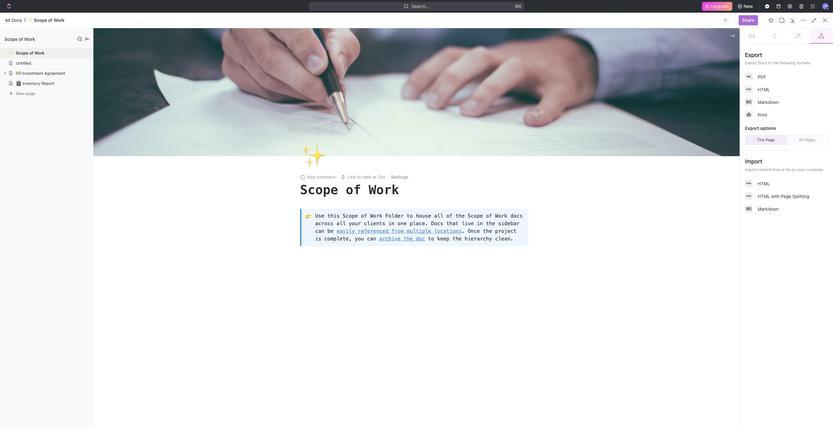Task type: locate. For each thing, give the bounding box(es) containing it.
0 vertical spatial html
[[758, 87, 771, 92]]

3 export from the top
[[746, 125, 760, 131]]

2 horizontal spatial agency
[[749, 75, 764, 80]]

doc
[[819, 17, 827, 23], [378, 174, 386, 180]]

👉
[[305, 213, 312, 220]]

2 17 from the top
[[676, 147, 680, 153]]

to right doc
[[428, 236, 434, 242]]

or
[[373, 174, 377, 180]]

1 vertical spatial your
[[349, 221, 361, 227]]

1 vertical spatial project
[[552, 125, 567, 130]]

from left a
[[773, 167, 781, 172]]

just now for agency management
[[717, 136, 736, 141]]

use this scope of work folder to house all of the scope of work docs across all your clients in one place. docs that live in the sidebar can be
[[315, 213, 526, 234]]

management inside button
[[124, 159, 151, 164]]

work inside ✨ scope of work
[[34, 50, 45, 55]]

docs for export docs to the following formats.
[[758, 61, 767, 65]]

welcome! • in agency management
[[105, 55, 178, 60], [719, 75, 792, 80]]

house
[[416, 213, 431, 219]]

untitled
[[224, 55, 240, 60], [600, 55, 617, 60], [16, 61, 31, 66], [224, 65, 240, 70], [600, 65, 617, 70]]

untitled • in scope of work
[[224, 55, 280, 60], [600, 55, 656, 60], [224, 65, 280, 70], [600, 65, 656, 70]]

export
[[746, 52, 763, 58], [746, 61, 757, 65], [746, 125, 760, 131]]

doc
[[416, 236, 425, 242]]

pages
[[805, 138, 816, 142]]

new right search docs
[[809, 17, 818, 23]]

import up the 'content' on the right
[[746, 158, 763, 165]]

2 horizontal spatial all
[[799, 138, 804, 142]]

now for agency management
[[727, 136, 736, 141]]

just
[[717, 125, 726, 130], [717, 136, 726, 141], [717, 147, 726, 153]]

import
[[746, 158, 763, 165], [746, 167, 757, 172]]

1 vertical spatial 17
[[676, 147, 680, 153]]

favorites
[[344, 43, 366, 49], [5, 92, 22, 97]]

project right 1
[[552, 125, 567, 130]]

1 horizontal spatial 👥
[[591, 75, 597, 80]]

scope of work down link on the left top
[[300, 183, 399, 197]]

docs up "pdf"
[[758, 61, 767, 65]]

just now for client 1 project
[[717, 125, 736, 130]]

complete,
[[325, 236, 352, 242]]

2 markdown from the top
[[758, 206, 779, 211]]

recent
[[96, 43, 113, 49]]

1 horizontal spatial resource
[[224, 75, 243, 80]]

with
[[772, 193, 780, 199]]

assigned
[[202, 102, 222, 107]]

docs right my
[[116, 102, 127, 107]]

1 vertical spatial page
[[781, 193, 792, 199]]

row
[[88, 112, 826, 122], [88, 121, 826, 134], [88, 133, 826, 145], [88, 144, 826, 157], [88, 167, 826, 179], [88, 178, 826, 191], [88, 190, 826, 202], [88, 201, 826, 214], [88, 212, 826, 225], [88, 224, 826, 237], [88, 235, 826, 248], [88, 247, 826, 259]]

you
[[355, 236, 364, 242]]

tab list
[[96, 99, 248, 112]]

can down referenced
[[367, 236, 376, 242]]

1 horizontal spatial date
[[717, 114, 726, 119]]

your
[[798, 167, 806, 172], [349, 221, 361, 227]]

nov 17 for "row" containing welcome!
[[667, 136, 680, 141]]

doc inside dropdown button
[[378, 174, 386, 180]]

docs inside "link"
[[15, 54, 26, 60]]

inventory
[[23, 81, 40, 86]]

see all button
[[308, 42, 326, 50], [803, 42, 821, 50]]

💵
[[16, 71, 21, 76]]

share
[[743, 17, 755, 23]]

1 horizontal spatial team meetings link
[[708, 63, 821, 73]]

0 vertical spatial welcome!
[[105, 55, 125, 60]]

2 row from the top
[[88, 121, 826, 134]]

search docs
[[772, 17, 798, 23]]

use
[[315, 213, 325, 219]]

1 horizontal spatial see
[[806, 44, 813, 48]]

1 horizontal spatial see all button
[[803, 42, 821, 50]]

scope of work down meeting minutes
[[103, 147, 134, 153]]

1 export from the top
[[746, 52, 763, 58]]

nov for "row" containing scope of work
[[667, 147, 675, 153]]

2 export from the top
[[746, 61, 757, 65]]

1 horizontal spatial your
[[798, 167, 806, 172]]

0 vertical spatial scope of work
[[4, 36, 35, 42]]

1 just from the top
[[717, 125, 726, 130]]

new page
[[16, 91, 35, 96]]

management
[[151, 55, 178, 60], [245, 75, 271, 80], [621, 75, 647, 80], [765, 75, 792, 80], [553, 136, 579, 141], [124, 159, 151, 164]]

1 vertical spatial markdown
[[758, 206, 779, 211]]

0 horizontal spatial scope of work
[[4, 36, 35, 42]]

2 team meetings from the left
[[719, 65, 750, 70]]

resource management down 6
[[103, 159, 151, 164]]

column header
[[88, 112, 95, 122]]

1 horizontal spatial welcome! • in agency management
[[719, 75, 792, 80]]

1 horizontal spatial doc
[[819, 17, 827, 23]]

html down "pdf"
[[758, 87, 771, 92]]

of
[[48, 17, 52, 23], [19, 36, 23, 42], [29, 50, 33, 55], [264, 55, 268, 60], [640, 55, 644, 60], [733, 55, 738, 60], [773, 55, 777, 60], [264, 65, 268, 70], [640, 65, 644, 70], [119, 75, 123, 80], [159, 75, 163, 80], [118, 147, 122, 153], [346, 183, 361, 197], [361, 213, 367, 219], [447, 213, 453, 219], [486, 213, 492, 219]]

docs down inbox
[[15, 54, 26, 60]]

0 horizontal spatial team meetings link
[[94, 63, 206, 73]]

1 nov 17 from the top
[[667, 136, 680, 141]]

management inside "row"
[[553, 136, 579, 141]]

0 horizontal spatial favorites
[[5, 92, 22, 97]]

resource management up archived
[[224, 75, 271, 80]]

1 see all from the left
[[311, 44, 323, 48]]

1 vertical spatial just
[[717, 136, 726, 141]]

2 horizontal spatial scope of work
[[300, 183, 399, 197]]

1 horizontal spatial favorites
[[344, 43, 366, 49]]

1 horizontal spatial can
[[367, 236, 376, 242]]

0 horizontal spatial see all
[[311, 44, 323, 48]]

a
[[783, 167, 785, 172]]

1 horizontal spatial 👋
[[710, 75, 716, 80]]

3 html from the top
[[758, 193, 771, 199]]

link to task or doc
[[348, 174, 386, 180]]

1 vertical spatial just now
[[717, 136, 736, 141]]

0 vertical spatial markdown
[[758, 99, 779, 105]]

date viewed
[[717, 114, 739, 119]]

0 horizontal spatial page
[[766, 138, 775, 142]]

scope of work inside "row"
[[103, 147, 134, 153]]

1 17 from the top
[[676, 136, 680, 141]]

0 horizontal spatial resource management
[[103, 159, 151, 164]]

1 date from the left
[[667, 114, 675, 119]]

12 mins ago
[[667, 125, 691, 130]]

project left notes
[[353, 55, 367, 60]]

see all for created by me
[[806, 44, 818, 48]]

0 horizontal spatial resource
[[103, 159, 123, 164]]

1 markdown from the top
[[758, 99, 779, 105]]

investment
[[22, 71, 43, 76]]

1 vertical spatial export
[[746, 61, 757, 65]]

options
[[761, 125, 777, 131]]

2 vertical spatial just now
[[717, 147, 736, 153]]

0 vertical spatial all
[[5, 17, 10, 23]]

agency management
[[536, 136, 579, 141]]

9 row from the top
[[88, 212, 826, 225]]

this
[[758, 138, 765, 142]]

markdown up print
[[758, 99, 779, 105]]

docs for all docs
[[11, 17, 22, 23]]

docs right search
[[788, 17, 798, 23]]

1 vertical spatial can
[[367, 236, 376, 242]]

page
[[766, 138, 775, 142], [781, 193, 792, 199]]

1 vertical spatial new
[[809, 17, 818, 23]]

new for new page
[[16, 91, 25, 96]]

scope of work • in scope of work up shared
[[105, 75, 175, 80]]

business time image
[[530, 137, 534, 141]]

table
[[88, 112, 826, 259]]

1 horizontal spatial project
[[552, 125, 567, 130]]

1 now from the top
[[727, 125, 736, 130]]

2 vertical spatial now
[[727, 147, 736, 153]]

my docs button
[[107, 99, 128, 112]]

2 vertical spatial export
[[746, 125, 760, 131]]

0 horizontal spatial project
[[353, 55, 367, 60]]

2 nov 17 from the top
[[667, 147, 680, 153]]

all inside button
[[98, 102, 103, 107]]

1 horizontal spatial all
[[98, 102, 103, 107]]

1 see from the left
[[311, 44, 318, 48]]

1 vertical spatial scope of work
[[103, 147, 134, 153]]

17
[[676, 136, 680, 141], [676, 147, 680, 153]]

name
[[97, 114, 107, 119]]

0 vertical spatial doc
[[819, 17, 827, 23]]

see for created by me
[[806, 44, 813, 48]]

the up hierarchy
[[483, 228, 492, 234]]

2 just now from the top
[[717, 136, 736, 141]]

0 vertical spatial can
[[315, 228, 325, 234]]

✨
[[28, 18, 33, 23], [8, 50, 13, 55], [710, 55, 716, 60], [96, 75, 101, 80], [301, 141, 327, 171]]

6 row from the top
[[88, 178, 826, 191]]

2 see from the left
[[806, 44, 813, 48]]

import left the 'content' on the right
[[746, 167, 757, 172]]

docs up locations
[[431, 221, 444, 227]]

1 vertical spatial now
[[727, 136, 736, 141]]

0 vertical spatial 17
[[676, 136, 680, 141]]

nov for "row" containing welcome!
[[667, 136, 675, 141]]

row containing welcome!
[[88, 133, 826, 145]]

1 horizontal spatial page
[[781, 193, 792, 199]]

scope of work • in scope of work
[[719, 55, 789, 60], [105, 75, 175, 80]]

0 horizontal spatial can
[[315, 228, 325, 234]]

in
[[130, 55, 133, 60], [245, 55, 248, 60], [621, 55, 625, 60], [754, 55, 757, 60], [245, 65, 248, 70], [621, 65, 625, 70], [140, 75, 143, 80], [744, 75, 748, 80], [389, 221, 395, 227], [477, 221, 483, 227]]

⌘k
[[515, 3, 522, 9]]

2 👥 from the left
[[591, 75, 597, 80]]

2 html from the top
[[758, 181, 771, 186]]

doc right or
[[378, 174, 386, 180]]

on
[[792, 167, 797, 172]]

5
[[146, 125, 149, 130]]

upgrade link
[[703, 2, 733, 11]]

2 vertical spatial all
[[799, 138, 804, 142]]

all docs link
[[5, 17, 22, 23]]

resource management inside button
[[103, 159, 151, 164]]

2 team from the left
[[719, 65, 730, 70]]

17 for "row" containing welcome!
[[676, 136, 680, 141]]

docs link
[[3, 52, 78, 62]]

new for new
[[744, 3, 753, 9]]

0 vertical spatial nov
[[667, 136, 675, 141]]

0 horizontal spatial new
[[16, 91, 25, 96]]

page right this
[[766, 138, 775, 142]]

1 see all button from the left
[[308, 42, 326, 50]]

1 vertical spatial import
[[746, 167, 757, 172]]

be
[[328, 228, 334, 234]]

to inside dropdown button
[[357, 174, 362, 180]]

2 just from the top
[[717, 136, 726, 141]]

print
[[758, 112, 768, 117]]

new down the 🗄
[[16, 91, 25, 96]]

can inside . once the project is complete, you can
[[367, 236, 376, 242]]

jm
[[824, 4, 828, 8]]

0 horizontal spatial 👥
[[215, 75, 220, 80]]

once
[[468, 228, 480, 234]]

1 horizontal spatial resource management
[[224, 75, 271, 80]]

1 horizontal spatial new
[[744, 3, 753, 9]]

just for client 1 project
[[717, 125, 726, 130]]

1 horizontal spatial see all
[[806, 44, 818, 48]]

change
[[498, 146, 514, 151]]

new up share on the right of the page
[[744, 3, 753, 9]]

html down the 'content' on the right
[[758, 181, 771, 186]]

to inside use this scope of work folder to house all of the scope of work docs across all your clients in one place. docs that live in the sidebar can be
[[407, 213, 413, 219]]

1 vertical spatial all
[[98, 102, 103, 107]]

docs inside button
[[116, 102, 127, 107]]

0 vertical spatial ✨ scope of work
[[28, 17, 65, 23]]

1 horizontal spatial scope of work
[[103, 147, 134, 153]]

0 vertical spatial from
[[773, 167, 781, 172]]

markdown
[[758, 99, 779, 105], [758, 206, 779, 211]]

2 meetings from the left
[[732, 65, 750, 70]]

jm button
[[821, 1, 831, 11]]

date up 12
[[667, 114, 675, 119]]

docs inside button
[[788, 17, 798, 23]]

Search by name... text field
[[725, 99, 805, 109]]

the left following on the top right of the page
[[773, 61, 779, 65]]

1 👥 from the left
[[215, 75, 220, 80]]

is
[[315, 236, 322, 242]]

0 vertical spatial just
[[717, 125, 726, 130]]

to right link on the left top
[[357, 174, 362, 180]]

2 vertical spatial agency
[[536, 136, 551, 141]]

date for date viewed
[[717, 114, 726, 119]]

row containing meeting minutes
[[88, 121, 826, 134]]

date for date updated
[[667, 114, 675, 119]]

markdown down with
[[758, 206, 779, 211]]

0 horizontal spatial date
[[667, 114, 675, 119]]

nov 17 for "row" containing scope of work
[[667, 147, 680, 153]]

0 horizontal spatial meetings
[[117, 65, 136, 70]]

- for "row" containing scope of work
[[593, 147, 595, 153]]

0 vertical spatial agency
[[135, 55, 150, 60]]

2 nov from the top
[[667, 147, 675, 153]]

export docs to the following formats.
[[746, 61, 812, 65]]

see for recent
[[311, 44, 318, 48]]

2 now from the top
[[727, 136, 736, 141]]

0 horizontal spatial see
[[311, 44, 318, 48]]

0 vertical spatial export
[[746, 52, 763, 58]]

0 vertical spatial import
[[746, 158, 763, 165]]

1 vertical spatial welcome! • in agency management
[[719, 75, 792, 80]]

2 see all button from the left
[[803, 42, 821, 50]]

4 row from the top
[[88, 144, 826, 157]]

your up easily
[[349, 221, 361, 227]]

docs for my docs
[[116, 102, 127, 107]]

1 nov from the top
[[667, 136, 675, 141]]

inbox link
[[3, 42, 78, 52]]

0 horizontal spatial welcome! • in agency management
[[105, 55, 178, 60]]

your inside use this scope of work folder to house all of the scope of work docs across all your clients in one place. docs that live in the sidebar can be
[[349, 221, 361, 227]]

cell
[[88, 122, 95, 133], [815, 122, 826, 133], [88, 133, 95, 144], [88, 144, 95, 156], [88, 156, 95, 167], [526, 156, 589, 167], [663, 156, 714, 167], [714, 156, 764, 167], [764, 156, 815, 167], [815, 156, 826, 167], [88, 167, 95, 179], [526, 167, 589, 179], [589, 167, 663, 179], [663, 167, 714, 179], [714, 167, 764, 179], [88, 179, 95, 190], [526, 179, 589, 190], [589, 179, 663, 190], [663, 179, 714, 190], [714, 179, 764, 190], [815, 179, 826, 190], [88, 190, 95, 202], [526, 190, 589, 202], [589, 190, 663, 202], [663, 190, 714, 202], [714, 190, 764, 202], [815, 190, 826, 202], [88, 202, 95, 213], [589, 202, 663, 213], [663, 202, 714, 213], [714, 202, 764, 213], [815, 202, 826, 213], [88, 213, 95, 224], [589, 213, 663, 224], [663, 213, 714, 224], [714, 213, 764, 224], [764, 213, 815, 224], [815, 213, 826, 224], [88, 224, 95, 236], [589, 224, 663, 236], [663, 224, 714, 236], [714, 224, 764, 236], [764, 224, 815, 236], [815, 224, 826, 236], [88, 236, 95, 247], [589, 236, 663, 247], [663, 236, 714, 247], [714, 236, 764, 247], [764, 236, 815, 247], [815, 236, 826, 247], [88, 247, 95, 259], [526, 247, 589, 259], [589, 247, 663, 259], [663, 247, 714, 259], [714, 247, 764, 259], [764, 247, 815, 259], [815, 247, 826, 259]]

project notes link
[[341, 53, 573, 63]]

1 vertical spatial doc
[[378, 174, 386, 180]]

your inside import import content from a file on your computer.
[[798, 167, 806, 172]]

2 see all from the left
[[806, 44, 818, 48]]

nov 17
[[667, 136, 680, 141], [667, 147, 680, 153]]

2 date from the left
[[717, 114, 726, 119]]

0 vertical spatial 👋
[[96, 55, 101, 60]]

search docs button
[[763, 15, 802, 25]]

all button
[[96, 99, 105, 112]]

doc down jm dropdown button
[[819, 17, 827, 23]]

change cover button
[[494, 144, 531, 154]]

0 horizontal spatial agency
[[135, 55, 150, 60]]

agency inside "row"
[[536, 136, 551, 141]]

2 vertical spatial welcome!
[[103, 136, 124, 141]]

formats.
[[797, 61, 812, 65]]

your right on
[[798, 167, 806, 172]]

date left viewed
[[717, 114, 726, 119]]

10 row from the top
[[88, 224, 826, 237]]

1 horizontal spatial team
[[719, 65, 730, 70]]

from down one
[[392, 228, 404, 234]]

folder
[[386, 213, 404, 219]]

0 vertical spatial page
[[766, 138, 775, 142]]

1 vertical spatial html
[[758, 181, 771, 186]]

cover
[[515, 146, 527, 151]]

1 just now from the top
[[717, 125, 736, 130]]

3 row from the top
[[88, 133, 826, 145]]

favorites up project notes at top
[[344, 43, 366, 49]]

keep
[[438, 236, 450, 242]]

0 vertical spatial just now
[[717, 125, 736, 130]]

export for export options
[[746, 125, 760, 131]]

this page
[[758, 138, 775, 142]]

1 horizontal spatial scope of work • in scope of work
[[719, 55, 789, 60]]

2 vertical spatial just
[[717, 147, 726, 153]]

link to task or doc button
[[338, 173, 389, 182]]

docs up home on the top left of page
[[11, 17, 22, 23]]

all
[[319, 44, 323, 48], [814, 44, 818, 48], [434, 213, 444, 219], [337, 221, 346, 227]]

resource management down me
[[600, 75, 647, 80]]

html left with
[[758, 193, 771, 199]]

0 horizontal spatial 👋
[[96, 55, 101, 60]]

-
[[593, 125, 595, 130], [593, 136, 595, 141], [530, 147, 532, 153], [593, 147, 595, 153]]

search...
[[412, 3, 430, 9]]

favorites down the 🗄
[[5, 92, 22, 97]]

docs
[[11, 17, 22, 23], [788, 17, 798, 23], [15, 54, 26, 60], [758, 61, 767, 65], [116, 102, 127, 107], [431, 221, 444, 227]]

can up is
[[315, 228, 325, 234]]

1 row from the top
[[88, 112, 826, 122]]

0 horizontal spatial team
[[105, 65, 116, 70]]

✨ scope of work up home link at the top left
[[28, 17, 65, 23]]

scope of work • in scope of work up "pdf"
[[719, 55, 789, 60]]

live
[[462, 221, 474, 227]]

1 vertical spatial favorites
[[5, 92, 22, 97]]

2 vertical spatial new
[[16, 91, 25, 96]]

page right with
[[781, 193, 792, 199]]

to left following on the top right of the page
[[769, 61, 772, 65]]

the up project
[[486, 221, 496, 227]]

0 horizontal spatial doc
[[378, 174, 386, 180]]

to up one
[[407, 213, 413, 219]]

scope of work up inbox
[[4, 36, 35, 42]]

0 horizontal spatial team meetings
[[105, 65, 136, 70]]

meetings
[[117, 65, 136, 70], [732, 65, 750, 70]]

1 vertical spatial nov
[[667, 147, 675, 153]]

1 horizontal spatial team meetings
[[719, 65, 750, 70]]

private button
[[151, 99, 169, 112]]

0 horizontal spatial scope of work • in scope of work
[[105, 75, 175, 80]]

✨ scope of work down inbox
[[8, 50, 45, 55]]

clients
[[364, 221, 386, 227]]

html with page splitting
[[758, 193, 810, 199]]

1 vertical spatial from
[[392, 228, 404, 234]]



Task type: vqa. For each thing, say whether or not it's contained in the screenshot.
user group image at the left of the page
no



Task type: describe. For each thing, give the bounding box(es) containing it.
from inside import import content from a file on your computer.
[[773, 167, 781, 172]]

0 vertical spatial favorites
[[344, 43, 366, 49]]

easily referenced from multiple locations
[[337, 228, 462, 234]]

report
[[42, 81, 55, 86]]

sharing
[[768, 114, 782, 119]]

the inside . once the project is complete, you can
[[483, 228, 492, 234]]

1 team meetings link from the left
[[94, 63, 206, 73]]

archive the doc link
[[380, 236, 425, 242]]

comment
[[317, 174, 336, 180]]

project inside "row"
[[552, 125, 567, 130]]

0 horizontal spatial from
[[392, 228, 404, 234]]

updated
[[676, 114, 691, 119]]

viewed
[[727, 114, 739, 119]]

change cover button
[[494, 144, 531, 154]]

hierarchy
[[465, 236, 492, 242]]

export for export docs to the following formats.
[[746, 61, 757, 65]]

12 row from the top
[[88, 247, 826, 259]]

- for "row" containing meeting minutes
[[593, 125, 595, 130]]

client
[[536, 125, 548, 130]]

workspace button
[[172, 99, 198, 112]]

me
[[619, 43, 626, 49]]

scope inside "row"
[[103, 147, 116, 153]]

resource management button
[[96, 156, 522, 167]]

resource inside resource management button
[[103, 159, 123, 164]]

1 vertical spatial 👋
[[710, 75, 716, 80]]

across
[[315, 221, 334, 227]]

see all button for created by me
[[803, 42, 821, 50]]

client 1 project
[[536, 125, 567, 130]]

table containing meeting minutes
[[88, 112, 826, 259]]

1 team meetings from the left
[[105, 65, 136, 70]]

ago
[[683, 125, 691, 130]]

row containing name
[[88, 112, 826, 122]]

clean.
[[496, 236, 514, 242]]

link
[[348, 174, 356, 180]]

1 import from the top
[[746, 158, 763, 165]]

sidebar
[[499, 221, 520, 227]]

shared
[[132, 102, 147, 107]]

notes
[[368, 55, 381, 60]]

easily referenced from multiple locations link
[[337, 228, 462, 234]]

file
[[786, 167, 791, 172]]

tags
[[593, 114, 602, 119]]

17 for "row" containing scope of work
[[676, 147, 680, 153]]

settings
[[391, 174, 409, 180]]

11 row from the top
[[88, 235, 826, 248]]

content
[[758, 167, 772, 172]]

see all button for recent
[[308, 42, 326, 50]]

reposition
[[468, 146, 490, 151]]

add
[[307, 174, 315, 180]]

1 vertical spatial scope of work • in scope of work
[[105, 75, 175, 80]]

7 row from the top
[[88, 190, 826, 202]]

that
[[447, 221, 459, 227]]

.
[[462, 228, 465, 234]]

computer.
[[807, 167, 825, 172]]

✨ button
[[8, 50, 16, 55]]

see all for recent
[[311, 44, 323, 48]]

sidebar navigation
[[0, 13, 81, 427]]

doc inside button
[[819, 17, 827, 23]]

export for export
[[746, 52, 763, 58]]

- for "row" containing welcome!
[[593, 136, 595, 141]]

archive the doc to keep the hierarchy clean.
[[380, 236, 514, 242]]

locations
[[434, 228, 462, 234]]

2 vertical spatial scope of work
[[300, 183, 399, 197]]

upgrade
[[711, 3, 730, 9]]

home link
[[3, 31, 78, 41]]

3 just from the top
[[717, 147, 726, 153]]

1 team from the left
[[105, 65, 116, 70]]

dashboards link
[[3, 63, 78, 73]]

location
[[530, 114, 545, 119]]

new for new doc
[[809, 17, 818, 23]]

assigned button
[[201, 99, 223, 112]]

3 now from the top
[[727, 147, 736, 153]]

0 vertical spatial scope of work • in scope of work
[[719, 55, 789, 60]]

place.
[[410, 221, 428, 227]]

the down .
[[453, 236, 462, 242]]

1
[[549, 125, 551, 130]]

docs for search docs
[[788, 17, 798, 23]]

all pages
[[799, 138, 816, 142]]

1 meetings from the left
[[117, 65, 136, 70]]

8 row from the top
[[88, 201, 826, 214]]

2 team meetings link from the left
[[708, 63, 821, 73]]

my
[[109, 102, 115, 107]]

💵 investment agreement
[[16, 71, 65, 76]]

1 vertical spatial agency
[[749, 75, 764, 80]]

meeting minutes
[[103, 125, 138, 130]]

work inside "row"
[[123, 147, 134, 153]]

easily
[[337, 228, 355, 234]]

docs inside use this scope of work folder to house all of the scope of work docs across all your clients in one place. docs that live in the sidebar can be
[[431, 221, 444, 227]]

page
[[26, 91, 35, 96]]

resource management row
[[88, 156, 826, 167]]

2 horizontal spatial resource
[[600, 75, 619, 80]]

referenced
[[358, 228, 389, 234]]

tab list containing all
[[96, 99, 248, 112]]

meeting
[[103, 125, 120, 130]]

1 vertical spatial ✨ scope of work
[[8, 50, 45, 55]]

all for all
[[98, 102, 103, 107]]

2 horizontal spatial resource management
[[600, 75, 647, 80]]

docs
[[511, 213, 523, 219]]

new doc
[[809, 17, 827, 23]]

search
[[772, 17, 787, 23]]

. once the project is complete, you can
[[315, 228, 520, 242]]

inbox
[[15, 44, 26, 49]]

add comment
[[307, 174, 336, 180]]

private
[[153, 102, 168, 107]]

the up the 'live'
[[456, 213, 465, 219]]

dropdown menu image
[[721, 15, 731, 25]]

shared button
[[131, 99, 149, 112]]

splitting
[[793, 193, 810, 199]]

export options
[[746, 125, 777, 131]]

just for agency management
[[717, 136, 726, 141]]

change cover
[[498, 146, 527, 151]]

row containing scope of work
[[88, 144, 826, 157]]

date viewed button
[[714, 112, 749, 122]]

all for all pages
[[799, 138, 804, 142]]

🗄
[[16, 81, 22, 86]]

new doc button
[[805, 15, 831, 25]]

now for client 1 project
[[727, 125, 736, 130]]

the down easily referenced from multiple locations link
[[404, 236, 413, 242]]

all docs
[[5, 17, 22, 23]]

favorites inside button
[[5, 92, 22, 97]]

welcome! inside button
[[103, 136, 124, 141]]

new button
[[735, 1, 757, 11]]

import import content from a file on your computer.
[[746, 158, 825, 172]]

reposition button
[[464, 144, 494, 154]]

5 row from the top
[[88, 167, 826, 179]]

all for all docs
[[5, 17, 10, 23]]

1 html from the top
[[758, 87, 771, 92]]

home
[[15, 33, 27, 38]]

this
[[328, 213, 340, 219]]

by
[[612, 43, 618, 49]]

my docs
[[109, 102, 127, 107]]

can inside use this scope of work folder to house all of the scope of work docs across all your clients in one place. docs that live in the sidebar can be
[[315, 228, 325, 234]]

2 import from the top
[[746, 167, 757, 172]]

1 vertical spatial welcome!
[[719, 75, 740, 80]]

3 just now from the top
[[717, 147, 736, 153]]

date updated
[[667, 114, 691, 119]]



